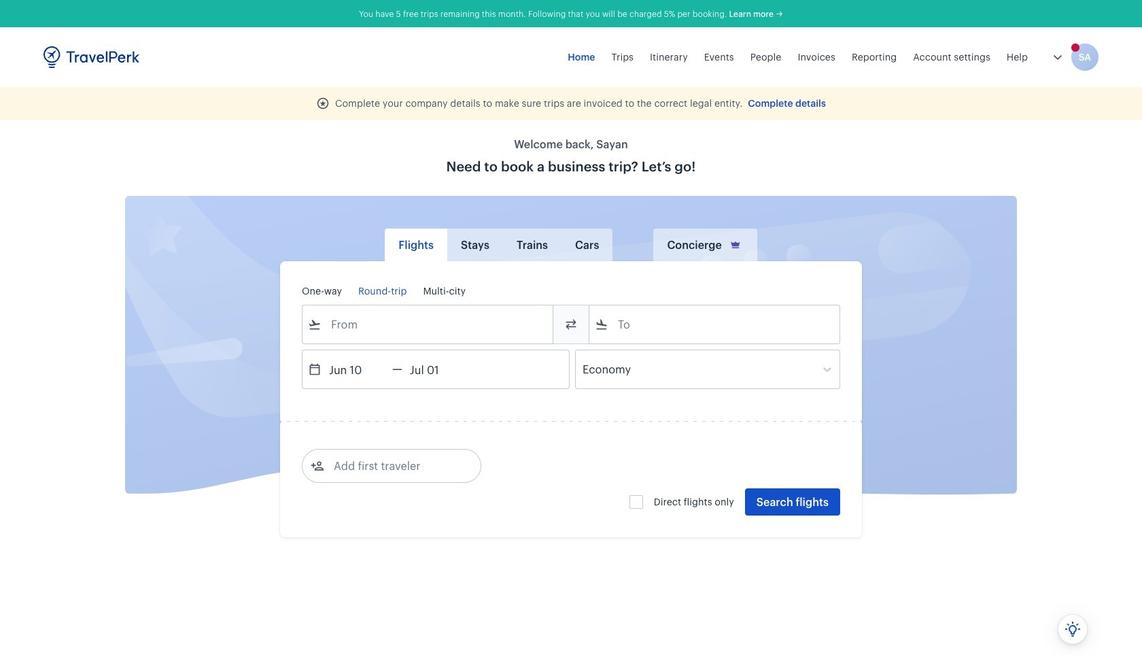Task type: locate. For each thing, give the bounding box(es) containing it.
Add first traveler search field
[[325, 455, 466, 477]]



Task type: describe. For each thing, give the bounding box(es) containing it.
Return text field
[[403, 350, 473, 388]]

To search field
[[609, 314, 823, 335]]

Depart text field
[[322, 350, 393, 388]]

From search field
[[322, 314, 535, 335]]



